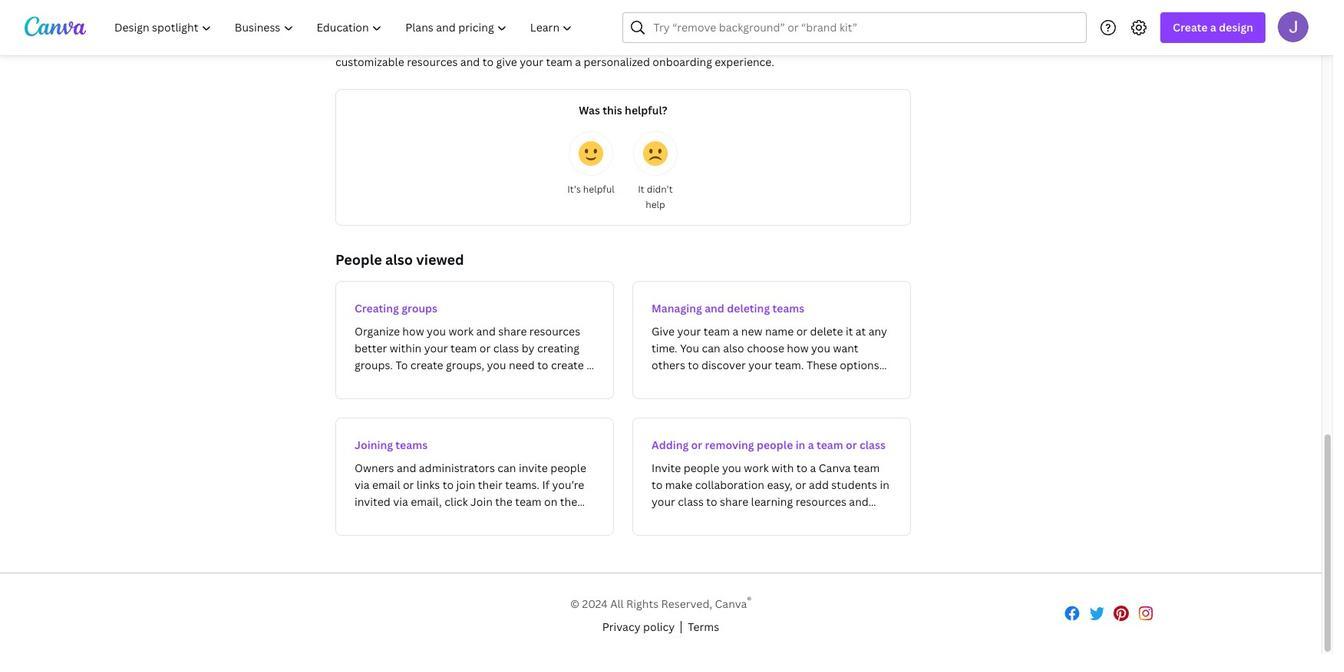 Task type: locate. For each thing, give the bounding box(es) containing it.
®
[[747, 594, 752, 606]]

0 horizontal spatial a
[[575, 55, 581, 69]]

1 horizontal spatial teams
[[773, 301, 805, 315]]

in
[[796, 438, 806, 452]]

privacy policy
[[602, 619, 675, 634]]

1 vertical spatial and
[[705, 301, 725, 315]]

or
[[691, 438, 703, 452], [846, 438, 857, 452]]

viewed
[[416, 250, 464, 269]]

helpful
[[583, 183, 615, 196]]

team right the your
[[546, 55, 573, 69]]

a left design
[[1211, 20, 1217, 35]]

teams right joining
[[396, 438, 428, 452]]

0 vertical spatial a
[[1211, 20, 1217, 35]]

adding or removing people in a team or class link
[[633, 418, 911, 536]]

2 horizontal spatial a
[[1211, 20, 1217, 35]]

or left class
[[846, 438, 857, 452]]

2 vertical spatial a
[[808, 438, 814, 452]]

0 vertical spatial and
[[460, 55, 480, 69]]

0 horizontal spatial teams
[[396, 438, 428, 452]]

1 horizontal spatial a
[[808, 438, 814, 452]]

and inside site for customizable resources and to give your team a personalized onboarding experience.
[[460, 55, 480, 69]]

adding
[[652, 438, 689, 452]]

help
[[646, 198, 665, 211]]

and
[[460, 55, 480, 69], [705, 301, 725, 315]]

1 vertical spatial teams
[[396, 438, 428, 452]]

for
[[833, 38, 848, 52]]

team right in
[[817, 438, 843, 452]]

🙂 image
[[579, 141, 603, 166]]

a left "personalized"
[[575, 55, 581, 69]]

to
[[483, 55, 494, 69]]

people also viewed
[[335, 250, 464, 269]]

1 vertical spatial team
[[817, 438, 843, 452]]

0 vertical spatial team
[[546, 55, 573, 69]]

this
[[603, 103, 622, 117]]

team
[[546, 55, 573, 69], [817, 438, 843, 452]]

1 vertical spatial a
[[575, 55, 581, 69]]

0 horizontal spatial or
[[691, 438, 703, 452]]

adding or removing people in a team or class
[[652, 438, 886, 452]]

also
[[385, 250, 413, 269]]

terms link
[[688, 618, 719, 635]]

teams
[[773, 301, 805, 315], [396, 438, 428, 452]]

personalized
[[584, 55, 650, 69]]

joining teams
[[355, 438, 428, 452]]

rights
[[626, 596, 659, 611]]

people
[[757, 438, 793, 452]]

teams right deleting
[[773, 301, 805, 315]]

0 vertical spatial teams
[[773, 301, 805, 315]]

or right adding at bottom
[[691, 438, 703, 452]]

it's helpful
[[567, 183, 615, 196]]

people
[[335, 250, 382, 269]]

a
[[1211, 20, 1217, 35], [575, 55, 581, 69], [808, 438, 814, 452]]

terms
[[688, 619, 719, 634]]

managing and deleting teams
[[652, 301, 805, 315]]

site
[[812, 38, 831, 52]]

0 horizontal spatial and
[[460, 55, 480, 69]]

and left to
[[460, 55, 480, 69]]

Try "remove background" or "brand kit" search field
[[654, 13, 1077, 42]]

and left deleting
[[705, 301, 725, 315]]

joining teams link
[[335, 418, 614, 536]]

© 2024 all rights reserved, canva ®
[[570, 594, 752, 611]]

1 horizontal spatial or
[[846, 438, 857, 452]]

a inside site for customizable resources and to give your team a personalized onboarding experience.
[[575, 55, 581, 69]]

a right in
[[808, 438, 814, 452]]

0 horizontal spatial team
[[546, 55, 573, 69]]



Task type: vqa. For each thing, say whether or not it's contained in the screenshot.
Managing and deleting teams
yes



Task type: describe. For each thing, give the bounding box(es) containing it.
top level navigation element
[[104, 12, 586, 43]]

customizable
[[335, 55, 404, 69]]

teams inside "link"
[[396, 438, 428, 452]]

creating groups
[[355, 301, 438, 315]]

privacy policy link
[[602, 618, 675, 635]]

onboarding
[[653, 55, 712, 69]]

it
[[638, 183, 645, 196]]

policy
[[643, 619, 675, 634]]

didn't
[[647, 183, 673, 196]]

helpful?
[[625, 103, 668, 117]]

2 or from the left
[[846, 438, 857, 452]]

was this helpful?
[[579, 103, 668, 117]]

experience.
[[715, 55, 774, 69]]

2024
[[582, 596, 608, 611]]

site for customizable resources and to give your team a personalized onboarding experience.
[[335, 38, 848, 69]]

was
[[579, 103, 600, 117]]

reserved,
[[661, 596, 712, 611]]

class
[[860, 438, 886, 452]]

creating
[[355, 301, 399, 315]]

it didn't help
[[638, 183, 673, 211]]

privacy
[[602, 619, 641, 634]]

joining
[[355, 438, 393, 452]]

design
[[1219, 20, 1254, 35]]

removing
[[705, 438, 754, 452]]

creating groups link
[[335, 281, 614, 399]]

1 horizontal spatial and
[[705, 301, 725, 315]]

resources
[[407, 55, 458, 69]]

create
[[1173, 20, 1208, 35]]

create a design
[[1173, 20, 1254, 35]]

it's
[[567, 183, 581, 196]]

give
[[496, 55, 517, 69]]

managing
[[652, 301, 702, 315]]

create a design button
[[1161, 12, 1266, 43]]

😔 image
[[643, 141, 668, 166]]

jacob simon image
[[1278, 11, 1309, 42]]

groups
[[402, 301, 438, 315]]

canva
[[715, 596, 747, 611]]

managing and deleting teams link
[[633, 281, 911, 399]]

1 or from the left
[[691, 438, 703, 452]]

1 horizontal spatial team
[[817, 438, 843, 452]]

team inside site for customizable resources and to give your team a personalized onboarding experience.
[[546, 55, 573, 69]]

a inside "dropdown button"
[[1211, 20, 1217, 35]]

deleting
[[727, 301, 770, 315]]

©
[[570, 596, 580, 611]]

your
[[520, 55, 544, 69]]

all
[[610, 596, 624, 611]]



